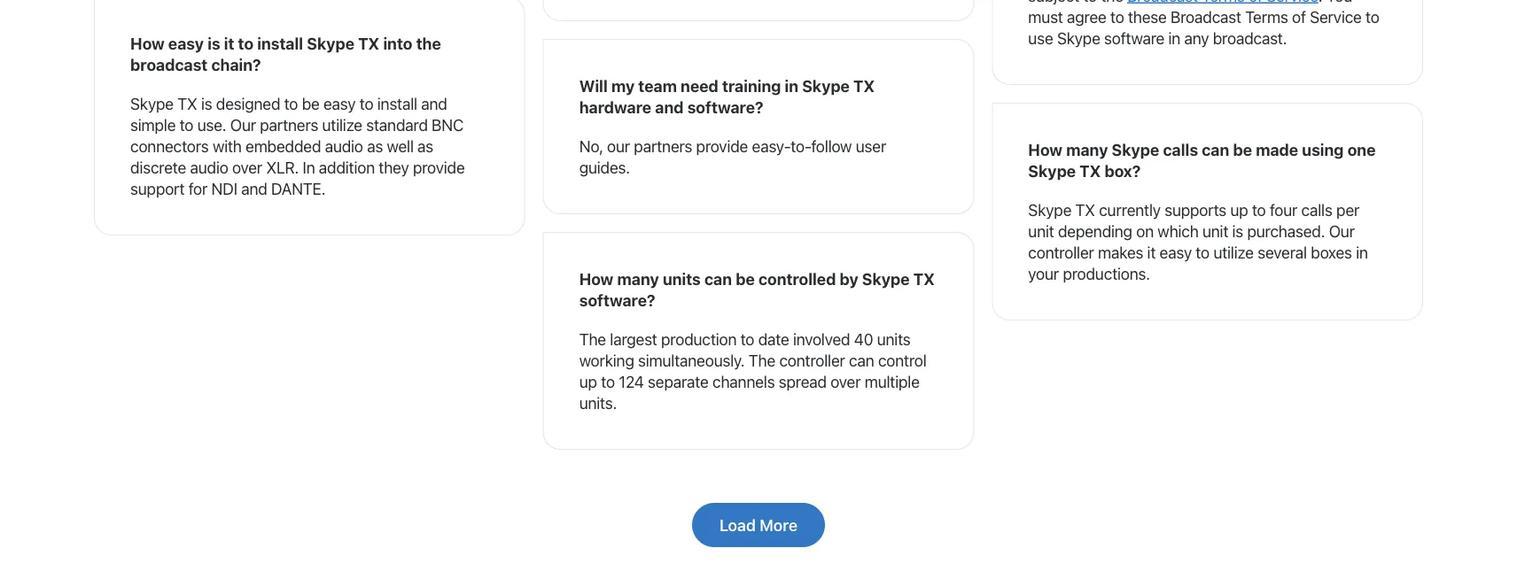 Task type: vqa. For each thing, say whether or not it's contained in the screenshot.
integration
no



Task type: describe. For each thing, give the bounding box(es) containing it.
how for how easy is it to install skype tx into the broadcast chain?
[[130, 34, 165, 53]]

40
[[854, 330, 873, 349]]

software? inside how many units can be controlled by skype tx software?
[[579, 291, 656, 310]]

tx inside skype tx currently supports up to four calls per unit depending on which unit is purchased. our controller makes it easy to utilize several boxes in your productions.
[[1076, 200, 1095, 219]]

broadcast
[[130, 55, 208, 74]]

separate
[[648, 372, 709, 391]]

any
[[1185, 28, 1209, 47]]

0 vertical spatial audio
[[325, 136, 363, 156]]

software
[[1104, 28, 1165, 47]]

how easy is it to install skype tx into the broadcast chain?
[[130, 34, 441, 74]]

partners inside "skype tx is designed to be easy to install and simple to use. our partners utilize standard bnc connectors with embedded audio as well as discrete audio over xlr. in addition they provide support for ndi and dante."
[[260, 115, 318, 134]]

skype up box?
[[1112, 140, 1160, 159]]

tx inside "skype tx is designed to be easy to install and simple to use. our partners utilize standard bnc connectors with embedded audio as well as discrete audio over xlr. in addition they provide support for ndi and dante."
[[177, 94, 197, 113]]

on
[[1136, 222, 1154, 241]]

my
[[611, 76, 635, 95]]

hardware
[[579, 97, 652, 117]]

1 unit from the left
[[1028, 222, 1054, 241]]

be for easy
[[302, 94, 320, 113]]

into
[[383, 34, 413, 53]]

to up the software
[[1111, 7, 1124, 26]]

124
[[619, 372, 644, 391]]

our inside skype tx currently supports up to four calls per unit depending on which unit is purchased. our controller makes it easy to utilize several boxes in your productions.
[[1329, 222, 1355, 241]]

which
[[1158, 222, 1199, 241]]

up inside skype tx currently supports up to four calls per unit depending on which unit is purchased. our controller makes it easy to utilize several boxes in your productions.
[[1231, 200, 1248, 219]]

how easy is it to install skype tx into the broadcast chain? element
[[94, 0, 525, 236]]

the
[[416, 34, 441, 53]]

simple
[[130, 115, 176, 134]]

our
[[607, 136, 630, 156]]

how many units can be controlled by skype tx software? element
[[543, 232, 974, 450]]

will my team need training in skype tx hardware and software?
[[579, 76, 875, 117]]

in inside skype tx currently supports up to four calls per unit depending on which unit is purchased. our controller makes it easy to utilize several boxes in your productions.
[[1356, 243, 1368, 262]]

load more button
[[692, 503, 825, 548]]

chain?
[[211, 55, 261, 74]]

is inside skype tx currently supports up to four calls per unit depending on which unit is purchased. our controller makes it easy to utilize several boxes in your productions.
[[1232, 222, 1244, 241]]

depending
[[1058, 222, 1133, 241]]

control
[[878, 351, 927, 370]]

per
[[1337, 200, 1360, 219]]

xlr.
[[266, 158, 299, 177]]

controlled
[[759, 269, 836, 288]]

will
[[579, 76, 608, 95]]

to left date
[[741, 330, 754, 349]]

up inside the largest production to date involved 40 units working simultaneously. the controller can control up to 124 separate channels spread over multiple units.
[[579, 372, 597, 391]]

of
[[1292, 7, 1306, 26]]

productions.
[[1063, 264, 1150, 283]]

support
[[130, 179, 185, 198]]

well
[[387, 136, 414, 156]]

calls inside skype tx currently supports up to four calls per unit depending on which unit is purchased. our controller makes it easy to utilize several boxes in your productions.
[[1302, 200, 1333, 219]]

designed
[[216, 94, 280, 113]]

they
[[379, 158, 409, 177]]

to up standard
[[360, 94, 373, 113]]

makes
[[1098, 243, 1144, 262]]

install inside how easy is it to install skype tx into the broadcast chain?
[[257, 34, 303, 53]]

broadcast
[[1171, 7, 1241, 26]]

utilize inside skype tx currently supports up to four calls per unit depending on which unit is purchased. our controller makes it easy to utilize several boxes in your productions.
[[1214, 243, 1254, 262]]

0 vertical spatial the
[[579, 330, 606, 349]]

use
[[1028, 28, 1053, 47]]

team
[[638, 76, 677, 95]]

box?
[[1105, 161, 1141, 180]]

addition
[[319, 158, 375, 177]]

how many units can be controlled by skype tx software?
[[579, 269, 935, 310]]

skype tx is designed to be easy to install and simple to use. our partners utilize standard bnc connectors with embedded audio as well as discrete audio over xlr. in addition they provide support for ndi and dante.
[[130, 94, 465, 198]]

can inside the largest production to date involved 40 units working simultaneously. the controller can control up to 124 separate channels spread over multiple units.
[[849, 351, 874, 370]]

supports
[[1165, 200, 1227, 219]]

easy-
[[752, 136, 791, 156]]

tx inside will my team need training in skype tx hardware and software?
[[854, 76, 875, 95]]

follow
[[811, 136, 852, 156]]

terms
[[1245, 7, 1288, 26]]

no, our partners provide easy-to-follow user guides.
[[579, 136, 886, 177]]

will my team need training in skype tx hardware and software? element
[[543, 39, 974, 214]]

currently
[[1099, 200, 1161, 219]]

date
[[758, 330, 789, 349]]

skype inside "skype tx is designed to be easy to install and simple to use. our partners utilize standard bnc connectors with embedded audio as well as discrete audio over xlr. in addition they provide support for ndi and dante."
[[130, 94, 174, 113]]

broadcast.
[[1213, 28, 1287, 47]]

utilize inside "skype tx is designed to be easy to install and simple to use. our partners utilize standard bnc connectors with embedded audio as well as discrete audio over xlr. in addition they provide support for ndi and dante."
[[322, 115, 362, 134]]

more
[[760, 516, 798, 535]]

largest
[[610, 330, 657, 349]]

to inside how easy is it to install skype tx into the broadcast chain?
[[238, 34, 254, 53]]

load more
[[720, 516, 798, 535]]

dante.
[[271, 179, 325, 198]]

units inside the largest production to date involved 40 units working simultaneously. the controller can control up to 124 separate channels spread over multiple units.
[[877, 330, 911, 349]]

load
[[720, 516, 756, 535]]

units.
[[579, 393, 617, 413]]

controller inside the largest production to date involved 40 units working simultaneously. the controller can control up to 124 separate channels spread over multiple units.
[[779, 351, 845, 370]]

units inside how many units can be controlled by skype tx software?
[[663, 269, 701, 288]]

skype inside how easy is it to install skype tx into the broadcast chain?
[[307, 34, 355, 53]]

with
[[213, 136, 242, 156]]

tx inside how easy is it to install skype tx into the broadcast chain?
[[358, 34, 380, 53]]

2 as from the left
[[418, 136, 433, 156]]

it inside how easy is it to install skype tx into the broadcast chain?
[[224, 34, 234, 53]]

to right the service
[[1366, 7, 1380, 26]]

guides.
[[579, 158, 630, 177]]

one
[[1348, 140, 1376, 159]]

spread
[[779, 372, 827, 391]]

service
[[1310, 7, 1362, 26]]



Task type: locate. For each thing, give the bounding box(es) containing it.
purchased.
[[1247, 222, 1325, 241]]

0 vertical spatial partners
[[260, 115, 318, 134]]

as right well
[[418, 136, 433, 156]]

how inside how many skype calls can be made using one skype tx box?
[[1028, 140, 1063, 159]]

1 as from the left
[[367, 136, 383, 156]]

2 horizontal spatial and
[[655, 97, 684, 117]]

1 vertical spatial can
[[705, 269, 732, 288]]

easy inside "skype tx is designed to be easy to install and simple to use. our partners utilize standard bnc connectors with embedded audio as well as discrete audio over xlr. in addition they provide support for ndi and dante."
[[323, 94, 356, 113]]

the up working
[[579, 330, 606, 349]]

up right the supports
[[1231, 200, 1248, 219]]

0 horizontal spatial utilize
[[322, 115, 362, 134]]

must
[[1028, 7, 1063, 26]]

and for install
[[421, 94, 447, 113]]

how inside how easy is it to install skype tx into the broadcast chain?
[[130, 34, 165, 53]]

2 vertical spatial can
[[849, 351, 874, 370]]

units up production
[[663, 269, 701, 288]]

many inside how many skype calls can be made using one skype tx box?
[[1066, 140, 1108, 159]]

can up production
[[705, 269, 732, 288]]

1 vertical spatial provide
[[413, 158, 465, 177]]

many up 'largest' in the left bottom of the page
[[617, 269, 659, 288]]

0 vertical spatial how
[[130, 34, 165, 53]]

provide
[[696, 136, 748, 156], [413, 158, 465, 177]]

2 horizontal spatial how
[[1028, 140, 1063, 159]]

2 vertical spatial is
[[1232, 222, 1244, 241]]

0 vertical spatial in
[[1169, 28, 1181, 47]]

0 horizontal spatial easy
[[168, 34, 204, 53]]

over inside "skype tx is designed to be easy to install and simple to use. our partners utilize standard bnc connectors with embedded audio as well as discrete audio over xlr. in addition they provide support for ndi and dante."
[[232, 158, 262, 177]]

1 vertical spatial install
[[377, 94, 417, 113]]

.
[[1319, 0, 1323, 5]]

skype inside will my team need training in skype tx hardware and software?
[[802, 76, 850, 95]]

is left purchased. on the right of page
[[1232, 222, 1244, 241]]

four
[[1270, 200, 1298, 219]]

. you must agree to these broadcast terms of service to use skype software in any broadcast.
[[1028, 0, 1380, 47]]

1 vertical spatial how
[[1028, 140, 1063, 159]]

skype inside skype tx currently supports up to four calls per unit depending on which unit is purchased. our controller makes it easy to utilize several boxes in your productions.
[[1028, 200, 1072, 219]]

1 horizontal spatial as
[[418, 136, 433, 156]]

0 horizontal spatial units
[[663, 269, 701, 288]]

tx
[[358, 34, 380, 53], [854, 76, 875, 95], [177, 94, 197, 113], [1080, 161, 1101, 180], [1076, 200, 1095, 219], [914, 269, 935, 288]]

can down the 40
[[849, 351, 874, 370]]

standard
[[366, 115, 428, 134]]

to down working
[[601, 372, 615, 391]]

need
[[681, 76, 719, 95]]

many inside how many units can be controlled by skype tx software?
[[617, 269, 659, 288]]

audio up the for
[[190, 158, 228, 177]]

1 horizontal spatial units
[[877, 330, 911, 349]]

skype tx currently supports up to four calls per unit depending on which unit is purchased. our controller makes it easy to utilize several boxes in your productions.
[[1028, 200, 1368, 283]]

over inside the largest production to date involved 40 units working simultaneously. the controller can control up to 124 separate channels spread over multiple units.
[[831, 372, 861, 391]]

software? inside will my team need training in skype tx hardware and software?
[[687, 97, 764, 117]]

1 horizontal spatial install
[[377, 94, 417, 113]]

0 horizontal spatial install
[[257, 34, 303, 53]]

0 vertical spatial easy
[[168, 34, 204, 53]]

involved
[[793, 330, 850, 349]]

install
[[257, 34, 303, 53], [377, 94, 417, 113]]

install up standard
[[377, 94, 417, 113]]

the largest production to date involved 40 units working simultaneously. the controller can control up to 124 separate channels spread over multiple units.
[[579, 330, 927, 413]]

skype up depending
[[1028, 200, 1072, 219]]

no,
[[579, 136, 603, 156]]

easy inside how easy is it to install skype tx into the broadcast chain?
[[168, 34, 204, 53]]

is
[[208, 34, 220, 53], [201, 94, 212, 113], [1232, 222, 1244, 241]]

agree
[[1067, 7, 1107, 26]]

discrete
[[130, 158, 186, 177]]

to
[[1111, 7, 1124, 26], [1366, 7, 1380, 26], [238, 34, 254, 53], [284, 94, 298, 113], [360, 94, 373, 113], [180, 115, 193, 134], [1252, 200, 1266, 219], [1196, 243, 1210, 262], [741, 330, 754, 349], [601, 372, 615, 391]]

calls up the supports
[[1163, 140, 1198, 159]]

multiple
[[865, 372, 920, 391]]

many
[[1066, 140, 1108, 159], [617, 269, 659, 288]]

0 horizontal spatial unit
[[1028, 222, 1054, 241]]

many for skype
[[1066, 140, 1108, 159]]

0 vertical spatial over
[[232, 158, 262, 177]]

skype left into
[[307, 34, 355, 53]]

0 vertical spatial controller
[[1028, 243, 1094, 262]]

1 vertical spatial utilize
[[1214, 243, 1254, 262]]

1 vertical spatial controller
[[779, 351, 845, 370]]

be
[[302, 94, 320, 113], [1233, 140, 1252, 159], [736, 269, 755, 288]]

provide inside "skype tx is designed to be easy to install and simple to use. our partners utilize standard bnc connectors with embedded audio as well as discrete audio over xlr. in addition they provide support for ndi and dante."
[[413, 158, 465, 177]]

be left controlled
[[736, 269, 755, 288]]

easy
[[168, 34, 204, 53], [323, 94, 356, 113], [1160, 243, 1192, 262]]

install up chain?
[[257, 34, 303, 53]]

1 horizontal spatial can
[[849, 351, 874, 370]]

tx down broadcast
[[177, 94, 197, 113]]

it down on
[[1147, 243, 1156, 262]]

can inside how many skype calls can be made using one skype tx box?
[[1202, 140, 1230, 159]]

1 horizontal spatial the
[[749, 351, 776, 370]]

to down "which"
[[1196, 243, 1210, 262]]

use.
[[197, 115, 226, 134]]

1 vertical spatial units
[[877, 330, 911, 349]]

1 vertical spatial be
[[1233, 140, 1252, 159]]

and right ndi
[[241, 179, 267, 198]]

how for how many skype calls can be made using one skype tx box?
[[1028, 140, 1063, 159]]

1 horizontal spatial in
[[1169, 28, 1181, 47]]

provide left easy-
[[696, 136, 748, 156]]

1 vertical spatial up
[[579, 372, 597, 391]]

skype down the agree
[[1057, 28, 1101, 47]]

1 vertical spatial many
[[617, 269, 659, 288]]

2 vertical spatial how
[[579, 269, 614, 288]]

0 horizontal spatial as
[[367, 136, 383, 156]]

how many skype calls can be made using one skype tx box? element
[[992, 103, 1423, 321]]

0 vertical spatial be
[[302, 94, 320, 113]]

up
[[1231, 200, 1248, 219], [579, 372, 597, 391]]

1 horizontal spatial be
[[736, 269, 755, 288]]

is up chain?
[[208, 34, 220, 53]]

tx left into
[[358, 34, 380, 53]]

be inside how many units can be controlled by skype tx software?
[[736, 269, 755, 288]]

many up box?
[[1066, 140, 1108, 159]]

easy up addition
[[323, 94, 356, 113]]

over right spread
[[831, 372, 861, 391]]

many for software?
[[617, 269, 659, 288]]

it inside skype tx currently supports up to four calls per unit depending on which unit is purchased. our controller makes it easy to utilize several boxes in your productions.
[[1147, 243, 1156, 262]]

1 vertical spatial audio
[[190, 158, 228, 177]]

is inside "skype tx is designed to be easy to install and simple to use. our partners utilize standard bnc connectors with embedded audio as well as discrete audio over xlr. in addition they provide support for ndi and dante."
[[201, 94, 212, 113]]

to-
[[791, 136, 811, 156]]

0 vertical spatial many
[[1066, 140, 1108, 159]]

can inside how many units can be controlled by skype tx software?
[[705, 269, 732, 288]]

0 horizontal spatial up
[[579, 372, 597, 391]]

1 vertical spatial partners
[[634, 136, 692, 156]]

0 horizontal spatial controller
[[779, 351, 845, 370]]

0 horizontal spatial it
[[224, 34, 234, 53]]

1 vertical spatial easy
[[323, 94, 356, 113]]

1 horizontal spatial provide
[[696, 136, 748, 156]]

1 horizontal spatial controller
[[1028, 243, 1094, 262]]

0 horizontal spatial audio
[[190, 158, 228, 177]]

and up bnc
[[421, 94, 447, 113]]

tx up depending
[[1076, 200, 1095, 219]]

utilize up addition
[[322, 115, 362, 134]]

2 vertical spatial be
[[736, 269, 755, 288]]

1 horizontal spatial partners
[[634, 136, 692, 156]]

1 vertical spatial it
[[1147, 243, 1156, 262]]

1 horizontal spatial unit
[[1203, 222, 1229, 241]]

2 unit from the left
[[1203, 222, 1229, 241]]

our down per
[[1329, 222, 1355, 241]]

be up embedded
[[302, 94, 320, 113]]

several
[[1258, 243, 1307, 262]]

0 vertical spatial can
[[1202, 140, 1230, 159]]

2 horizontal spatial be
[[1233, 140, 1252, 159]]

working
[[579, 351, 634, 370]]

1 vertical spatial in
[[785, 76, 799, 95]]

provide inside no, our partners provide easy-to-follow user guides.
[[696, 136, 748, 156]]

in inside will my team need training in skype tx hardware and software?
[[785, 76, 799, 95]]

1 horizontal spatial utilize
[[1214, 243, 1254, 262]]

your
[[1028, 264, 1059, 283]]

is for tx
[[201, 94, 212, 113]]

embedded
[[246, 136, 321, 156]]

how for how many units can be controlled by skype tx software?
[[579, 269, 614, 288]]

it up chain?
[[224, 34, 234, 53]]

easy inside skype tx currently supports up to four calls per unit depending on which unit is purchased. our controller makes it easy to utilize several boxes in your productions.
[[1160, 243, 1192, 262]]

can left the made
[[1202, 140, 1230, 159]]

partners up embedded
[[260, 115, 318, 134]]

audio up addition
[[325, 136, 363, 156]]

unit down the supports
[[1203, 222, 1229, 241]]

2 vertical spatial in
[[1356, 243, 1368, 262]]

1 vertical spatial the
[[749, 351, 776, 370]]

user
[[856, 136, 886, 156]]

easy down "which"
[[1160, 243, 1192, 262]]

partners inside no, our partners provide easy-to-follow user guides.
[[634, 136, 692, 156]]

ndi
[[211, 179, 237, 198]]

the
[[579, 330, 606, 349], [749, 351, 776, 370]]

and inside will my team need training in skype tx hardware and software?
[[655, 97, 684, 117]]

is inside how easy is it to install skype tx into the broadcast chain?
[[208, 34, 220, 53]]

0 horizontal spatial many
[[617, 269, 659, 288]]

0 vertical spatial up
[[1231, 200, 1248, 219]]

and for hardware
[[655, 97, 684, 117]]

production
[[661, 330, 737, 349]]

you
[[1327, 0, 1353, 5]]

unit up your
[[1028, 222, 1054, 241]]

0 horizontal spatial over
[[232, 158, 262, 177]]

skype inside . you must agree to these broadcast terms of service to use skype software in any broadcast.
[[1057, 28, 1101, 47]]

tx up the user
[[854, 76, 875, 95]]

tx inside how many units can be controlled by skype tx software?
[[914, 269, 935, 288]]

it
[[224, 34, 234, 53], [1147, 243, 1156, 262]]

units up control
[[877, 330, 911, 349]]

up up units.
[[579, 372, 597, 391]]

using
[[1302, 140, 1344, 159]]

in left any
[[1169, 28, 1181, 47]]

be left the made
[[1233, 140, 1252, 159]]

skype inside how many units can be controlled by skype tx software?
[[862, 269, 910, 288]]

tx left box?
[[1080, 161, 1101, 180]]

software? up 'largest' in the left bottom of the page
[[579, 291, 656, 310]]

0 vertical spatial our
[[230, 115, 256, 134]]

tx right by
[[914, 269, 935, 288]]

boxes
[[1311, 243, 1352, 262]]

controller inside skype tx currently supports up to four calls per unit depending on which unit is purchased. our controller makes it easy to utilize several boxes in your productions.
[[1028, 243, 1094, 262]]

install inside "skype tx is designed to be easy to install and simple to use. our partners utilize standard bnc connectors with embedded audio as well as discrete audio over xlr. in addition they provide support for ndi and dante."
[[377, 94, 417, 113]]

0 vertical spatial install
[[257, 34, 303, 53]]

to left four
[[1252, 200, 1266, 219]]

1 horizontal spatial audio
[[325, 136, 363, 156]]

0 vertical spatial units
[[663, 269, 701, 288]]

our down "designed"
[[230, 115, 256, 134]]

2 vertical spatial easy
[[1160, 243, 1192, 262]]

provide down bnc
[[413, 158, 465, 177]]

0 horizontal spatial can
[[705, 269, 732, 288]]

easy up broadcast
[[168, 34, 204, 53]]

calls left per
[[1302, 200, 1333, 219]]

1 horizontal spatial it
[[1147, 243, 1156, 262]]

for
[[188, 179, 208, 198]]

controller up your
[[1028, 243, 1094, 262]]

as left well
[[367, 136, 383, 156]]

utilize left several
[[1214, 243, 1254, 262]]

partners right "our"
[[634, 136, 692, 156]]

these
[[1128, 7, 1167, 26]]

1 horizontal spatial many
[[1066, 140, 1108, 159]]

connectors
[[130, 136, 209, 156]]

2 horizontal spatial can
[[1202, 140, 1230, 159]]

our inside "skype tx is designed to be easy to install and simple to use. our partners utilize standard bnc connectors with embedded audio as well as discrete audio over xlr. in addition they provide support for ndi and dante."
[[230, 115, 256, 134]]

channels
[[713, 372, 775, 391]]

skype right by
[[862, 269, 910, 288]]

1 horizontal spatial software?
[[687, 97, 764, 117]]

0 horizontal spatial in
[[785, 76, 799, 95]]

0 horizontal spatial be
[[302, 94, 320, 113]]

the down date
[[749, 351, 776, 370]]

0 horizontal spatial calls
[[1163, 140, 1198, 159]]

skype up simple
[[130, 94, 174, 113]]

2 horizontal spatial in
[[1356, 243, 1368, 262]]

0 horizontal spatial how
[[130, 34, 165, 53]]

can
[[1202, 140, 1230, 159], [705, 269, 732, 288], [849, 351, 874, 370]]

how many skype calls can be made using one skype tx box?
[[1028, 140, 1376, 180]]

in right boxes
[[1356, 243, 1368, 262]]

1 horizontal spatial our
[[1329, 222, 1355, 241]]

be inside "skype tx is designed to be easy to install and simple to use. our partners utilize standard bnc connectors with embedded audio as well as discrete audio over xlr. in addition they provide support for ndi and dante."
[[302, 94, 320, 113]]

1 vertical spatial over
[[831, 372, 861, 391]]

how inside how many units can be controlled by skype tx software?
[[579, 269, 614, 288]]

calls
[[1163, 140, 1198, 159], [1302, 200, 1333, 219]]

be for made
[[1233, 140, 1252, 159]]

bnc
[[432, 115, 464, 134]]

is up use.
[[201, 94, 212, 113]]

1 horizontal spatial how
[[579, 269, 614, 288]]

skype
[[1057, 28, 1101, 47], [307, 34, 355, 53], [802, 76, 850, 95], [130, 94, 174, 113], [1112, 140, 1160, 159], [1028, 161, 1076, 180], [1028, 200, 1072, 219], [862, 269, 910, 288]]

0 vertical spatial is
[[208, 34, 220, 53]]

1 horizontal spatial over
[[831, 372, 861, 391]]

skype left box?
[[1028, 161, 1076, 180]]

utilize
[[322, 115, 362, 134], [1214, 243, 1254, 262]]

0 horizontal spatial software?
[[579, 291, 656, 310]]

1 vertical spatial our
[[1329, 222, 1355, 241]]

0 vertical spatial provide
[[696, 136, 748, 156]]

software? down need at the top of the page
[[687, 97, 764, 117]]

to up chain?
[[238, 34, 254, 53]]

0 horizontal spatial our
[[230, 115, 256, 134]]

1 horizontal spatial easy
[[323, 94, 356, 113]]

1 vertical spatial software?
[[579, 291, 656, 310]]

audio
[[325, 136, 363, 156], [190, 158, 228, 177]]

calls inside how many skype calls can be made using one skype tx box?
[[1163, 140, 1198, 159]]

in
[[1169, 28, 1181, 47], [785, 76, 799, 95], [1356, 243, 1368, 262]]

0 horizontal spatial and
[[241, 179, 267, 198]]

skype up follow
[[802, 76, 850, 95]]

tx inside how many skype calls can be made using one skype tx box?
[[1080, 161, 1101, 180]]

and down the team
[[655, 97, 684, 117]]

to left use.
[[180, 115, 193, 134]]

made
[[1256, 140, 1299, 159]]

1 horizontal spatial up
[[1231, 200, 1248, 219]]

0 horizontal spatial provide
[[413, 158, 465, 177]]

in inside . you must agree to these broadcast terms of service to use skype software in any broadcast.
[[1169, 28, 1181, 47]]

1 vertical spatial calls
[[1302, 200, 1333, 219]]

0 horizontal spatial partners
[[260, 115, 318, 134]]

in
[[303, 158, 315, 177]]

in right training at the top of page
[[785, 76, 799, 95]]

by
[[840, 269, 859, 288]]

be inside how many skype calls can be made using one skype tx box?
[[1233, 140, 1252, 159]]

software?
[[687, 97, 764, 117], [579, 291, 656, 310]]

controller
[[1028, 243, 1094, 262], [779, 351, 845, 370]]

1 horizontal spatial and
[[421, 94, 447, 113]]

0 vertical spatial utilize
[[322, 115, 362, 134]]

0 horizontal spatial the
[[579, 330, 606, 349]]

to right "designed"
[[284, 94, 298, 113]]

training
[[722, 76, 781, 95]]

controller down involved
[[779, 351, 845, 370]]

over down with
[[232, 158, 262, 177]]

1 horizontal spatial calls
[[1302, 200, 1333, 219]]

0 vertical spatial software?
[[687, 97, 764, 117]]

simultaneously.
[[638, 351, 745, 370]]

1 vertical spatial is
[[201, 94, 212, 113]]

is for easy
[[208, 34, 220, 53]]

2 horizontal spatial easy
[[1160, 243, 1192, 262]]

0 vertical spatial it
[[224, 34, 234, 53]]

0 vertical spatial calls
[[1163, 140, 1198, 159]]



